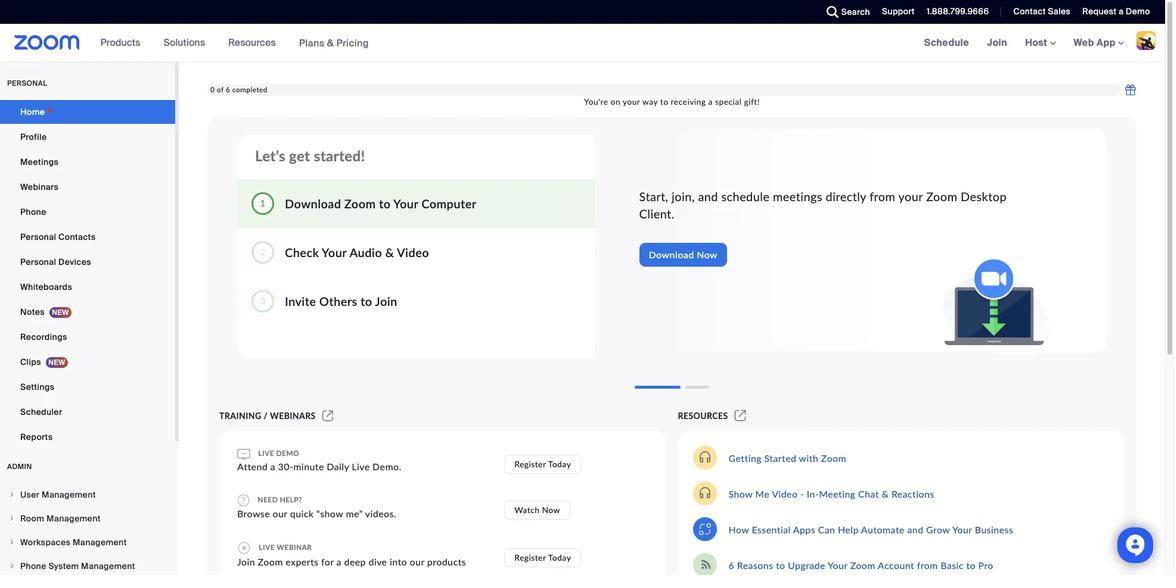 Task type: locate. For each thing, give the bounding box(es) containing it.
register today for attend a 30-minute daily live demo.
[[515, 459, 571, 470]]

2 phone from the top
[[20, 562, 46, 572]]

to left the pro
[[967, 560, 976, 571]]

schedule
[[925, 36, 969, 49]]

management up room management
[[42, 490, 96, 501]]

0 vertical spatial personal
[[20, 232, 56, 243]]

and
[[698, 190, 718, 204], [908, 524, 924, 536]]

0 vertical spatial your
[[623, 97, 640, 107]]

1 vertical spatial video
[[772, 489, 798, 500]]

1 today from the top
[[548, 459, 571, 470]]

register today up watch now
[[515, 459, 571, 470]]

1 register today button from the top
[[505, 455, 582, 474]]

1 vertical spatial register today button
[[505, 549, 582, 568]]

0 horizontal spatial from
[[870, 190, 896, 204]]

today for join zoom experts for a deep dive into our products
[[548, 553, 571, 563]]

solutions button
[[164, 24, 211, 62]]

today down the watch now button
[[548, 553, 571, 563]]

download down client.
[[649, 249, 694, 261]]

2 personal from the top
[[20, 257, 56, 268]]

0 horizontal spatial your
[[623, 97, 640, 107]]

0 vertical spatial right image
[[8, 492, 16, 499]]

management down workspaces management menu item
[[81, 562, 135, 572]]

video right audio
[[397, 245, 429, 260]]

1 vertical spatial register
[[515, 553, 546, 563]]

live for zoom
[[259, 544, 275, 552]]

from
[[870, 190, 896, 204], [917, 560, 938, 571]]

others
[[319, 294, 357, 309]]

register today for join zoom experts for a deep dive into our products
[[515, 553, 571, 563]]

1.888.799.9666
[[927, 6, 989, 17]]

your right upgrade in the bottom of the page
[[828, 560, 848, 571]]

now
[[697, 249, 718, 261], [542, 506, 560, 516]]

your left audio
[[322, 245, 347, 260]]

management up workspaces management
[[47, 514, 101, 525]]

products button
[[101, 24, 146, 62]]

&
[[327, 37, 334, 49], [385, 245, 394, 260], [882, 489, 889, 500]]

zoom logo image
[[14, 35, 80, 50]]

to right others
[[361, 294, 372, 309]]

2 today from the top
[[548, 553, 571, 563]]

phone inside personal menu menu
[[20, 207, 46, 218]]

help
[[838, 524, 859, 536]]

personal devices
[[20, 257, 91, 268]]

workspaces management
[[20, 538, 127, 549]]

into
[[390, 557, 407, 568]]

devices
[[58, 257, 91, 268]]

2 horizontal spatial join
[[987, 36, 1008, 49]]

0 horizontal spatial &
[[327, 37, 334, 49]]

personal up whiteboards
[[20, 257, 56, 268]]

join for join
[[987, 36, 1008, 49]]

our down need help?
[[273, 509, 288, 520]]

check your audio & video
[[285, 245, 429, 260]]

1 horizontal spatial and
[[908, 524, 924, 536]]

register up watch
[[515, 459, 546, 470]]

0 horizontal spatial and
[[698, 190, 718, 204]]

live up "attend"
[[258, 450, 274, 459]]

invite
[[285, 294, 316, 309]]

personal up personal devices
[[20, 232, 56, 243]]

from inside start, join, and schedule meetings directly from your zoom desktop client.
[[870, 190, 896, 204]]

1 personal from the top
[[20, 232, 56, 243]]

join for join zoom experts for a deep dive into our products
[[237, 557, 255, 568]]

& right plans
[[327, 37, 334, 49]]

join down the browse on the left of the page
[[237, 557, 255, 568]]

right image for workspaces management
[[8, 540, 16, 547]]

your left computer
[[394, 196, 418, 211]]

0 vertical spatial now
[[697, 249, 718, 261]]

desktop
[[961, 190, 1007, 204]]

1 right image from the top
[[8, 492, 16, 499]]

6 right of
[[226, 85, 230, 94]]

2 vertical spatial &
[[882, 489, 889, 500]]

way
[[643, 97, 658, 107]]

1 register from the top
[[515, 459, 546, 470]]

to
[[660, 97, 669, 107], [379, 196, 391, 211], [361, 294, 372, 309], [776, 560, 786, 571], [967, 560, 976, 571]]

0 vertical spatial register
[[515, 459, 546, 470]]

to for 6 reasons to upgrade your zoom account from basic to pro
[[776, 560, 786, 571]]

0 horizontal spatial 6
[[226, 85, 230, 94]]

1 horizontal spatial video
[[772, 489, 798, 500]]

personal menu menu
[[0, 100, 175, 451]]

zoom left account
[[851, 560, 876, 571]]

0 vertical spatial register today button
[[505, 455, 582, 474]]

register today button
[[505, 455, 582, 474], [505, 549, 582, 568]]

1 vertical spatial register today
[[515, 553, 571, 563]]

recordings
[[20, 332, 67, 343]]

you're on your way to receiving a special gift!
[[584, 97, 760, 107]]

right image inside workspaces management menu item
[[8, 540, 16, 547]]

deep
[[344, 557, 366, 568]]

webinars
[[270, 411, 316, 422]]

video
[[397, 245, 429, 260], [772, 489, 798, 500]]

join left host
[[987, 36, 1008, 49]]

our right into on the left bottom of the page
[[410, 557, 425, 568]]

1 vertical spatial from
[[917, 560, 938, 571]]

resources
[[228, 36, 276, 49]]

a left special
[[709, 97, 713, 107]]

meetings link
[[0, 150, 175, 174]]

1 horizontal spatial download
[[649, 249, 694, 261]]

2 vertical spatial right image
[[8, 540, 16, 547]]

2 register today from the top
[[515, 553, 571, 563]]

zoom
[[927, 190, 958, 204], [344, 196, 376, 211], [821, 453, 847, 464], [258, 557, 283, 568], [851, 560, 876, 571]]

1 vertical spatial join
[[375, 294, 398, 309]]

a left the demo
[[1119, 6, 1124, 17]]

"show
[[317, 509, 343, 520]]

register down watch
[[515, 553, 546, 563]]

1 vertical spatial our
[[410, 557, 425, 568]]

0 vertical spatial join
[[987, 36, 1008, 49]]

quick
[[290, 509, 314, 520]]

banner
[[0, 24, 1166, 63]]

download inside button
[[649, 249, 694, 261]]

automate
[[861, 524, 905, 536]]

zoom left "desktop"
[[927, 190, 958, 204]]

1 horizontal spatial &
[[385, 245, 394, 260]]

2 horizontal spatial &
[[882, 489, 889, 500]]

register today button for join zoom experts for a deep dive into our products
[[505, 549, 582, 568]]

pricing
[[337, 37, 369, 49]]

0 vertical spatial from
[[870, 190, 896, 204]]

contacts
[[58, 232, 96, 243]]

register for join zoom experts for a deep dive into our products
[[515, 553, 546, 563]]

a
[[1119, 6, 1124, 17], [709, 97, 713, 107], [270, 461, 275, 473], [337, 557, 342, 568]]

for
[[321, 557, 334, 568]]

1 vertical spatial personal
[[20, 257, 56, 268]]

download
[[285, 196, 341, 211], [649, 249, 694, 261]]

1.888.799.9666 button
[[918, 0, 992, 24], [927, 6, 989, 17]]

request a demo link
[[1074, 0, 1166, 24], [1083, 6, 1151, 17]]

watch now
[[515, 506, 560, 516]]

special
[[715, 97, 742, 107]]

management
[[42, 490, 96, 501], [47, 514, 101, 525], [73, 538, 127, 549], [81, 562, 135, 572]]

& right audio
[[385, 245, 394, 260]]

management for user management
[[42, 490, 96, 501]]

workspaces
[[20, 538, 71, 549]]

download now
[[649, 249, 718, 261]]

0 vertical spatial &
[[327, 37, 334, 49]]

phone down webinars
[[20, 207, 46, 218]]

2 right image from the top
[[8, 516, 16, 523]]

notes
[[20, 307, 45, 318]]

from right directly
[[870, 190, 896, 204]]

phone inside menu item
[[20, 562, 46, 572]]

and left the grow
[[908, 524, 924, 536]]

0 horizontal spatial download
[[285, 196, 341, 211]]

right image inside the user management menu item
[[8, 492, 16, 499]]

1 phone from the top
[[20, 207, 46, 218]]

1 vertical spatial live
[[259, 544, 275, 552]]

right image
[[8, 492, 16, 499], [8, 516, 16, 523], [8, 540, 16, 547]]

1 horizontal spatial your
[[899, 190, 923, 204]]

live demo
[[256, 450, 299, 459]]

minute
[[294, 461, 324, 473]]

request
[[1083, 6, 1117, 17]]

host
[[1026, 36, 1050, 49]]

let's
[[255, 147, 286, 165]]

banner containing products
[[0, 24, 1166, 63]]

now for watch now
[[542, 506, 560, 516]]

video left '-'
[[772, 489, 798, 500]]

6 left reasons
[[729, 560, 735, 571]]

phone right right icon
[[20, 562, 46, 572]]

0 horizontal spatial join
[[237, 557, 255, 568]]

1 vertical spatial your
[[899, 190, 923, 204]]

phone for phone system management
[[20, 562, 46, 572]]

pro
[[979, 560, 994, 571]]

0 vertical spatial download
[[285, 196, 341, 211]]

2 register today button from the top
[[505, 549, 582, 568]]

directly
[[826, 190, 867, 204]]

3 right image from the top
[[8, 540, 16, 547]]

to for invite others to join
[[361, 294, 372, 309]]

attend
[[237, 461, 268, 473]]

right image inside 'room management' menu item
[[8, 516, 16, 523]]

right image left room
[[8, 516, 16, 523]]

0 vertical spatial our
[[273, 509, 288, 520]]

completed
[[232, 85, 268, 94]]

0 horizontal spatial video
[[397, 245, 429, 260]]

register today button down the watch now button
[[505, 549, 582, 568]]

1 horizontal spatial from
[[917, 560, 938, 571]]

and right join,
[[698, 190, 718, 204]]

you're
[[584, 97, 608, 107]]

today up watch now
[[548, 459, 571, 470]]

1 vertical spatial download
[[649, 249, 694, 261]]

to right reasons
[[776, 560, 786, 571]]

1 horizontal spatial now
[[697, 249, 718, 261]]

personal
[[20, 232, 56, 243], [20, 257, 56, 268]]

personal devices link
[[0, 250, 175, 274]]

to for download zoom to your computer
[[379, 196, 391, 211]]

1 horizontal spatial join
[[375, 294, 398, 309]]

demo.
[[373, 461, 402, 473]]

1 vertical spatial right image
[[8, 516, 16, 523]]

0 vertical spatial and
[[698, 190, 718, 204]]

join right others
[[375, 294, 398, 309]]

recordings link
[[0, 326, 175, 349]]

window new image
[[733, 411, 748, 422]]

0 vertical spatial register today
[[515, 459, 571, 470]]

meetings
[[773, 190, 823, 204]]

user management
[[20, 490, 96, 501]]

check
[[285, 245, 319, 260]]

app
[[1097, 36, 1116, 49]]

personal inside "link"
[[20, 257, 56, 268]]

join inside meetings navigation
[[987, 36, 1008, 49]]

0 vertical spatial phone
[[20, 207, 46, 218]]

how
[[729, 524, 749, 536]]

1 vertical spatial and
[[908, 524, 924, 536]]

1 horizontal spatial 6
[[729, 560, 735, 571]]

1 vertical spatial phone
[[20, 562, 46, 572]]

training / webinars
[[219, 411, 316, 422]]

1 register today from the top
[[515, 459, 571, 470]]

system
[[49, 562, 79, 572]]

register today button up watch now
[[505, 455, 582, 474]]

0 horizontal spatial now
[[542, 506, 560, 516]]

1 vertical spatial now
[[542, 506, 560, 516]]

right image left user
[[8, 492, 16, 499]]

from left basic
[[917, 560, 938, 571]]

me"
[[346, 509, 363, 520]]

right image up right icon
[[8, 540, 16, 547]]

2 register from the top
[[515, 553, 546, 563]]

web
[[1074, 36, 1095, 49]]

to up audio
[[379, 196, 391, 211]]

whiteboards
[[20, 282, 72, 293]]

our
[[273, 509, 288, 520], [410, 557, 425, 568]]

1 vertical spatial today
[[548, 553, 571, 563]]

& right chat
[[882, 489, 889, 500]]

live left webinar
[[259, 544, 275, 552]]

0 vertical spatial today
[[548, 459, 571, 470]]

0 vertical spatial live
[[258, 450, 274, 459]]

download down let's get started!
[[285, 196, 341, 211]]

scheduler link
[[0, 401, 175, 425]]

right image for room management
[[8, 516, 16, 523]]

register today down the watch now button
[[515, 553, 571, 563]]

2 vertical spatial join
[[237, 557, 255, 568]]

management up phone system management menu item
[[73, 538, 127, 549]]



Task type: vqa. For each thing, say whether or not it's contained in the screenshot.


Task type: describe. For each thing, give the bounding box(es) containing it.
contact
[[1014, 6, 1046, 17]]

personal
[[7, 79, 47, 88]]

live
[[352, 461, 370, 473]]

user
[[20, 490, 40, 501]]

product information navigation
[[92, 24, 378, 63]]

help?
[[280, 496, 302, 505]]

training
[[219, 411, 261, 422]]

download for download zoom to your computer
[[285, 196, 341, 211]]

management for workspaces management
[[73, 538, 127, 549]]

a left 30-
[[270, 461, 275, 473]]

download zoom to your computer
[[285, 196, 477, 211]]

host button
[[1026, 36, 1056, 49]]

upgrade
[[788, 560, 826, 571]]

now for download now
[[697, 249, 718, 261]]

phone link
[[0, 200, 175, 224]]

experts
[[286, 557, 319, 568]]

solutions
[[164, 36, 205, 49]]

me
[[756, 489, 770, 500]]

right image
[[8, 563, 16, 571]]

show me video - in-meeting chat & reactions
[[729, 489, 935, 500]]

how essential apps can help automate and grow your business link
[[729, 524, 1014, 536]]

0 horizontal spatial our
[[273, 509, 288, 520]]

watch now button
[[505, 501, 571, 521]]

workspaces management menu item
[[0, 532, 175, 554]]

resources button
[[228, 24, 281, 62]]

download now button
[[639, 243, 727, 267]]

support
[[882, 6, 915, 17]]

webinars
[[20, 182, 59, 193]]

getting started with zoom link
[[729, 453, 847, 464]]

let's get started!
[[255, 147, 365, 165]]

your inside start, join, and schedule meetings directly from your zoom desktop client.
[[899, 190, 923, 204]]

register today button for attend a 30-minute daily live demo.
[[505, 455, 582, 474]]

-
[[801, 489, 804, 500]]

business
[[975, 524, 1014, 536]]

sales
[[1048, 6, 1071, 17]]

browse
[[237, 509, 270, 520]]

room management menu item
[[0, 508, 175, 531]]

attend a 30-minute daily live demo.
[[237, 461, 402, 473]]

live webinar
[[257, 544, 312, 552]]

6 reasons to upgrade your zoom account from basic to pro link
[[729, 560, 994, 571]]

phone for phone
[[20, 207, 46, 218]]

a right for
[[337, 557, 342, 568]]

meeting
[[819, 489, 856, 500]]

schedule
[[722, 190, 770, 204]]

contact sales
[[1014, 6, 1071, 17]]

your right the grow
[[953, 524, 973, 536]]

started!
[[314, 147, 365, 165]]

zoom down live webinar
[[258, 557, 283, 568]]

and inside start, join, and schedule meetings directly from your zoom desktop client.
[[698, 190, 718, 204]]

& inside product information navigation
[[327, 37, 334, 49]]

phone system management
[[20, 562, 135, 572]]

zoom inside start, join, and schedule meetings directly from your zoom desktop client.
[[927, 190, 958, 204]]

need
[[258, 496, 278, 505]]

personal for personal devices
[[20, 257, 56, 268]]

0 vertical spatial 6
[[226, 85, 230, 94]]

reasons
[[737, 560, 774, 571]]

user management menu item
[[0, 484, 175, 507]]

started
[[765, 453, 797, 464]]

3
[[260, 295, 266, 306]]

apps
[[793, 524, 816, 536]]

zoom up check your audio & video
[[344, 196, 376, 211]]

personal for personal contacts
[[20, 232, 56, 243]]

home
[[20, 107, 45, 117]]

need help?
[[256, 496, 302, 505]]

zoom right with
[[821, 453, 847, 464]]

get
[[289, 147, 310, 165]]

settings
[[20, 382, 55, 393]]

download for download now
[[649, 249, 694, 261]]

computer
[[422, 196, 477, 211]]

0
[[210, 85, 215, 94]]

dive
[[369, 557, 387, 568]]

webinar
[[277, 544, 312, 552]]

in-
[[807, 489, 819, 500]]

1 horizontal spatial our
[[410, 557, 425, 568]]

profile picture image
[[1137, 31, 1156, 50]]

show me video - in-meeting chat & reactions link
[[729, 489, 935, 500]]

0 vertical spatial video
[[397, 245, 429, 260]]

right image for user management
[[8, 492, 16, 499]]

0 of 6 completed
[[210, 85, 268, 94]]

reactions
[[892, 489, 935, 500]]

demo
[[276, 450, 299, 459]]

settings link
[[0, 376, 175, 399]]

1 vertical spatial 6
[[729, 560, 735, 571]]

products
[[101, 36, 140, 49]]

schedule link
[[916, 24, 978, 62]]

management for room management
[[47, 514, 101, 525]]

essential
[[752, 524, 791, 536]]

meetings
[[20, 157, 59, 168]]

how essential apps can help automate and grow your business
[[729, 524, 1014, 536]]

search
[[842, 7, 871, 17]]

scheduler
[[20, 407, 62, 418]]

30-
[[278, 461, 294, 473]]

to right way
[[660, 97, 669, 107]]

register for attend a 30-minute daily live demo.
[[515, 459, 546, 470]]

join,
[[672, 190, 695, 204]]

meetings navigation
[[916, 24, 1166, 63]]

getting started with zoom
[[729, 453, 847, 464]]

admin menu menu
[[0, 484, 175, 576]]

webinars link
[[0, 175, 175, 199]]

plans
[[299, 37, 325, 49]]

show
[[729, 489, 753, 500]]

notes link
[[0, 300, 175, 324]]

join zoom experts for a deep dive into our products
[[237, 557, 466, 568]]

phone system management menu item
[[0, 556, 175, 576]]

with
[[799, 453, 819, 464]]

window new image
[[321, 411, 335, 422]]

invite others to join
[[285, 294, 398, 309]]

home link
[[0, 100, 175, 124]]

today for attend a 30-minute daily live demo.
[[548, 459, 571, 470]]

plans & pricing
[[299, 37, 369, 49]]

live for a
[[258, 450, 274, 459]]

1 vertical spatial &
[[385, 245, 394, 260]]

of
[[217, 85, 224, 94]]

reports link
[[0, 426, 175, 450]]



